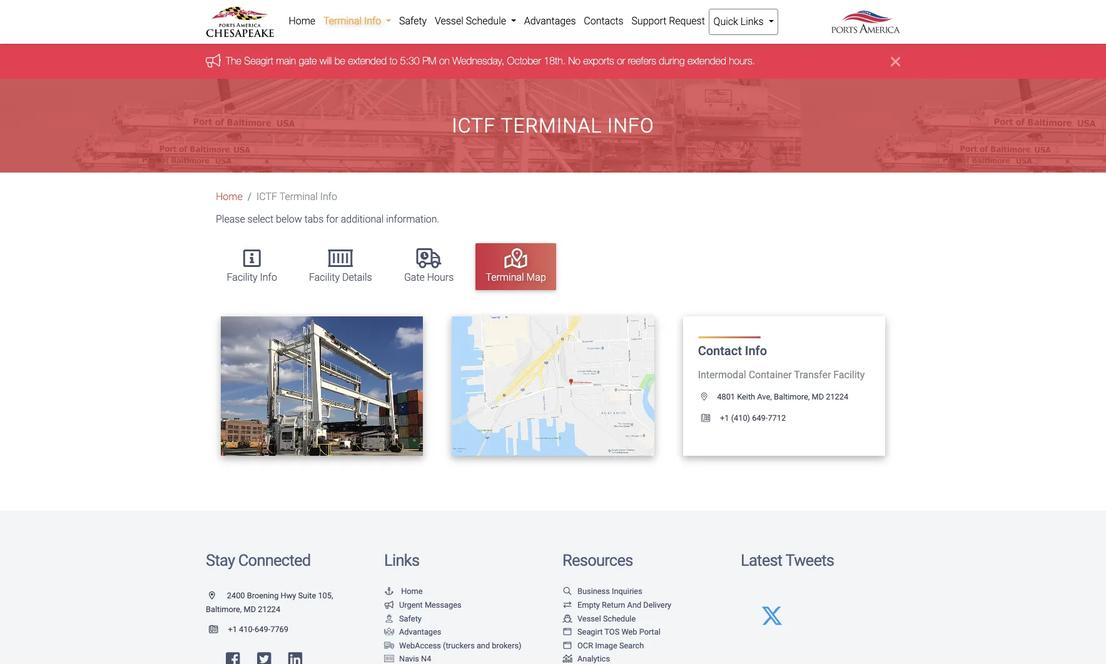 Task type: vqa. For each thing, say whether or not it's contained in the screenshot.
the bottom 21224
yes



Task type: describe. For each thing, give the bounding box(es) containing it.
1 vertical spatial home link
[[216, 191, 243, 203]]

or
[[617, 55, 625, 67]]

inquiries
[[612, 587, 643, 597]]

truck container image
[[384, 643, 394, 651]]

facility for facility info
[[227, 272, 258, 284]]

facility for facility details
[[309, 272, 340, 284]]

linkedin image
[[288, 652, 302, 665]]

the seagirt main gate will be extended to 5:30 pm on wednesday, october 18th.  no exports or reefers during extended hours. alert
[[0, 44, 1107, 79]]

ocr image search link
[[563, 641, 644, 651]]

2 safety from the top
[[399, 614, 422, 624]]

brokers)
[[492, 641, 522, 651]]

main
[[276, 55, 296, 67]]

home link for terminal info link on the left top of page
[[285, 9, 320, 34]]

image
[[595, 641, 618, 651]]

intermodal container transfer facility
[[698, 369, 865, 381]]

and
[[628, 601, 642, 610]]

1 extended from the left
[[348, 55, 387, 67]]

will
[[320, 55, 332, 67]]

empty return and delivery
[[578, 601, 672, 610]]

support
[[632, 15, 667, 27]]

resources
[[563, 551, 633, 570]]

gate
[[404, 272, 425, 284]]

latest
[[741, 551, 783, 570]]

gate
[[299, 55, 317, 67]]

facility info link
[[217, 243, 287, 290]]

urgent
[[399, 601, 423, 610]]

(truckers
[[443, 641, 475, 651]]

the seagirt main gate will be extended to 5:30 pm on wednesday, october 18th.  no exports or reefers during extended hours. link
[[226, 55, 756, 67]]

user hard hat image
[[384, 616, 394, 624]]

for
[[326, 214, 339, 226]]

+1 for +1 (410) 649-7712
[[721, 413, 730, 423]]

quick
[[714, 16, 739, 28]]

analytics link
[[563, 655, 610, 664]]

phone office image for +1 (410) 649-7712
[[701, 415, 721, 423]]

105,
[[318, 592, 333, 601]]

gate hours
[[404, 272, 454, 284]]

map marker alt image
[[701, 393, 718, 401]]

phone office image for +1 410-649-7769
[[209, 626, 228, 634]]

empty return and delivery link
[[563, 601, 672, 610]]

1 horizontal spatial 21224
[[826, 392, 849, 402]]

zoom
[[322, 381, 345, 391]]

webaccess (truckers and brokers)
[[399, 641, 522, 651]]

2400
[[227, 592, 245, 601]]

latest tweets
[[741, 551, 834, 570]]

0 vertical spatial advantages link
[[520, 9, 580, 34]]

web
[[622, 628, 638, 637]]

21224 inside 2400 broening hwy suite 105, baltimore, md 21224
[[258, 605, 281, 615]]

contacts link
[[580, 9, 628, 34]]

return
[[602, 601, 626, 610]]

container
[[749, 369, 792, 381]]

7712
[[768, 413, 786, 423]]

october
[[507, 55, 541, 67]]

below
[[276, 214, 302, 226]]

directions
[[532, 381, 578, 391]]

+1 (410) 649-7712 link
[[698, 413, 786, 423]]

1 vertical spatial vessel schedule link
[[563, 614, 636, 624]]

2 horizontal spatial facility
[[834, 369, 865, 381]]

0 vertical spatial home
[[289, 15, 316, 27]]

analytics
[[578, 655, 610, 664]]

messages
[[425, 601, 462, 610]]

2 vertical spatial home
[[401, 587, 423, 597]]

safety link for terminal info link on the left top of page
[[395, 9, 431, 34]]

to inside alert
[[390, 55, 398, 67]]

reefers
[[628, 55, 657, 67]]

suite
[[298, 592, 316, 601]]

connected
[[238, 551, 311, 570]]

1 horizontal spatial seagirt
[[578, 628, 603, 637]]

support request link
[[628, 9, 709, 34]]

search plus image
[[347, 381, 359, 390]]

info for facility info
[[260, 272, 277, 284]]

browser image
[[563, 643, 573, 651]]

0 horizontal spatial home
[[216, 191, 243, 203]]

2 extended from the left
[[688, 55, 727, 67]]

get directions
[[515, 381, 580, 391]]

1 horizontal spatial links
[[741, 16, 764, 28]]

anchor image
[[384, 589, 394, 597]]

contacts
[[584, 15, 624, 27]]

be
[[335, 55, 345, 67]]

during
[[659, 55, 685, 67]]

hours.
[[729, 55, 756, 67]]

+1 for +1 410-649-7769
[[228, 625, 237, 634]]

stay connected
[[206, 551, 311, 570]]

0 horizontal spatial schedule
[[466, 15, 506, 27]]

search
[[620, 641, 644, 651]]

pm
[[423, 55, 437, 67]]

quick links link
[[709, 9, 779, 35]]

tab list containing facility info
[[211, 237, 901, 296]]

home link for the urgent messages link
[[384, 587, 423, 597]]

exports
[[584, 55, 615, 67]]

map
[[527, 272, 546, 284]]

facility details
[[309, 272, 372, 284]]

contact
[[698, 343, 742, 358]]

empty
[[578, 601, 600, 610]]

18th.
[[544, 55, 566, 67]]

baltimore, inside 2400 broening hwy suite 105, baltimore, md 21224
[[206, 605, 242, 615]]

please
[[216, 214, 245, 226]]

business inquiries
[[578, 587, 643, 597]]

tweets
[[786, 551, 834, 570]]

directions image
[[580, 381, 591, 390]]

click to zoom
[[286, 381, 347, 391]]

to inside button
[[310, 381, 320, 391]]

request
[[669, 15, 705, 27]]

map marker alt image
[[209, 593, 225, 601]]



Task type: locate. For each thing, give the bounding box(es) containing it.
keith
[[737, 392, 756, 402]]

portal
[[640, 628, 661, 637]]

21224
[[826, 392, 849, 402], [258, 605, 281, 615]]

facility right the transfer
[[834, 369, 865, 381]]

7769
[[271, 625, 289, 634]]

safety down urgent
[[399, 614, 422, 624]]

(410)
[[732, 413, 751, 423]]

facebook square image
[[226, 652, 240, 665]]

410-
[[239, 625, 255, 634]]

0 vertical spatial 21224
[[826, 392, 849, 402]]

intermodal
[[698, 369, 747, 381]]

vessel up on
[[435, 15, 464, 27]]

0 vertical spatial vessel schedule link
[[431, 9, 520, 34]]

1 vertical spatial md
[[244, 605, 256, 615]]

1 horizontal spatial schedule
[[603, 614, 636, 624]]

delivery
[[644, 601, 672, 610]]

phone office image inside +1 410-649-7769 link
[[209, 626, 228, 634]]

gate hours link
[[394, 243, 464, 290]]

info inside tab list
[[260, 272, 277, 284]]

1 vertical spatial ictf terminal info
[[257, 191, 337, 203]]

additional
[[341, 214, 384, 226]]

bullhorn image
[[384, 602, 394, 610]]

0 horizontal spatial 649-
[[255, 625, 271, 634]]

exchange image
[[563, 602, 573, 610]]

twitter square image
[[257, 652, 271, 665]]

0 horizontal spatial to
[[310, 381, 320, 391]]

ship image
[[563, 616, 573, 624]]

home up please
[[216, 191, 243, 203]]

vessel schedule up wednesday,
[[435, 15, 509, 27]]

1 vertical spatial vessel
[[578, 614, 601, 624]]

1 horizontal spatial md
[[812, 392, 824, 402]]

0 horizontal spatial 21224
[[258, 605, 281, 615]]

0 horizontal spatial vessel schedule link
[[431, 9, 520, 34]]

649- for 7769
[[255, 625, 271, 634]]

home link up urgent
[[384, 587, 423, 597]]

0 vertical spatial phone office image
[[701, 415, 721, 423]]

get directions link
[[494, 372, 613, 401]]

vessel schedule link
[[431, 9, 520, 34], [563, 614, 636, 624]]

1 horizontal spatial home link
[[285, 9, 320, 34]]

broening
[[247, 592, 279, 601]]

0 horizontal spatial phone office image
[[209, 626, 228, 634]]

2400 broening hwy suite 105, baltimore, md 21224 link
[[206, 592, 333, 615]]

+1 410-649-7769 link
[[206, 625, 289, 634]]

0 horizontal spatial facility
[[227, 272, 258, 284]]

md down broening
[[244, 605, 256, 615]]

0 vertical spatial vessel schedule
[[435, 15, 509, 27]]

4801 keith ave, baltimore, md 21224
[[718, 392, 849, 402]]

+1 left "410-"
[[228, 625, 237, 634]]

1 horizontal spatial ictf terminal info
[[452, 114, 655, 138]]

to
[[390, 55, 398, 67], [310, 381, 320, 391]]

advantages up 18th.
[[524, 15, 576, 27]]

1 vertical spatial safety link
[[384, 614, 422, 624]]

info for contact info
[[745, 343, 767, 358]]

0 horizontal spatial home link
[[216, 191, 243, 203]]

0 horizontal spatial ictf terminal info
[[257, 191, 337, 203]]

hwy
[[281, 592, 296, 601]]

1 horizontal spatial +1
[[721, 413, 730, 423]]

search image
[[563, 589, 573, 597]]

webaccess
[[399, 641, 441, 651]]

1 vertical spatial to
[[310, 381, 320, 391]]

1 vertical spatial advantages
[[399, 628, 442, 637]]

1 horizontal spatial vessel schedule
[[578, 614, 636, 624]]

seagirt
[[244, 55, 274, 67], [578, 628, 603, 637]]

schedule up the seagirt main gate will be extended to 5:30 pm on wednesday, october 18th.  no exports or reefers during extended hours.
[[466, 15, 506, 27]]

1 vertical spatial advantages link
[[384, 628, 442, 637]]

0 vertical spatial safety link
[[395, 9, 431, 34]]

browser image
[[563, 629, 573, 637]]

0 vertical spatial to
[[390, 55, 398, 67]]

1 horizontal spatial facility
[[309, 272, 340, 284]]

to left 5:30
[[390, 55, 398, 67]]

0 vertical spatial advantages
[[524, 15, 576, 27]]

+1 410-649-7769
[[228, 625, 289, 634]]

tab list
[[211, 237, 901, 296]]

seagirt up ocr
[[578, 628, 603, 637]]

facility info
[[227, 272, 277, 284]]

0 horizontal spatial extended
[[348, 55, 387, 67]]

2 horizontal spatial home
[[401, 587, 423, 597]]

1 vertical spatial links
[[384, 551, 420, 570]]

no
[[569, 55, 581, 67]]

0 vertical spatial schedule
[[466, 15, 506, 27]]

advantages link up 18th.
[[520, 9, 580, 34]]

advantages link
[[520, 9, 580, 34], [384, 628, 442, 637]]

1 vertical spatial +1
[[228, 625, 237, 634]]

0 horizontal spatial links
[[384, 551, 420, 570]]

md inside 2400 broening hwy suite 105, baltimore, md 21224
[[244, 605, 256, 615]]

business inquiries link
[[563, 587, 643, 597]]

home link up gate
[[285, 9, 320, 34]]

1 vertical spatial schedule
[[603, 614, 636, 624]]

n4
[[421, 655, 432, 664]]

tabs
[[305, 214, 324, 226]]

1 vertical spatial home
[[216, 191, 243, 203]]

home
[[289, 15, 316, 27], [216, 191, 243, 203], [401, 587, 423, 597]]

contact info
[[698, 343, 767, 358]]

1 horizontal spatial advantages
[[524, 15, 576, 27]]

facility
[[227, 272, 258, 284], [309, 272, 340, 284], [834, 369, 865, 381]]

ave,
[[758, 392, 772, 402]]

terminal map
[[486, 272, 546, 284]]

vessel schedule link down empty
[[563, 614, 636, 624]]

+1 left (410)
[[721, 413, 730, 423]]

container storage image
[[384, 656, 394, 664]]

phone office image left "410-"
[[209, 626, 228, 634]]

transfer
[[794, 369, 831, 381]]

vessel down empty
[[578, 614, 601, 624]]

0 horizontal spatial advantages
[[399, 628, 442, 637]]

phone office image
[[701, 415, 721, 423], [209, 626, 228, 634]]

1 horizontal spatial vessel schedule link
[[563, 614, 636, 624]]

please select below tabs for additional information.
[[216, 214, 440, 226]]

urgent messages link
[[384, 601, 462, 610]]

1 horizontal spatial advantages link
[[520, 9, 580, 34]]

1 horizontal spatial 649-
[[753, 413, 768, 423]]

wednesday,
[[453, 55, 505, 67]]

home link up please
[[216, 191, 243, 203]]

links right quick
[[741, 16, 764, 28]]

links
[[741, 16, 764, 28], [384, 551, 420, 570]]

1 horizontal spatial vessel
[[578, 614, 601, 624]]

0 vertical spatial baltimore,
[[774, 392, 810, 402]]

0 vertical spatial vessel
[[435, 15, 464, 27]]

21224 down the transfer
[[826, 392, 849, 402]]

0 vertical spatial 649-
[[753, 413, 768, 423]]

ocr image search
[[578, 641, 644, 651]]

649- down 2400 broening hwy suite 105, baltimore, md 21224 link at the left bottom
[[255, 625, 271, 634]]

bullhorn image
[[206, 54, 226, 67]]

1 vertical spatial ictf
[[257, 191, 277, 203]]

home up gate
[[289, 15, 316, 27]]

navis n4
[[399, 655, 432, 664]]

1 vertical spatial baltimore,
[[206, 605, 242, 615]]

extended right during
[[688, 55, 727, 67]]

md
[[812, 392, 824, 402], [244, 605, 256, 615]]

0 horizontal spatial vessel schedule
[[435, 15, 509, 27]]

649- for 7712
[[753, 413, 768, 423]]

0 vertical spatial safety
[[399, 15, 427, 27]]

safety link down urgent
[[384, 614, 422, 624]]

seagirt right the
[[244, 55, 274, 67]]

safety link up 5:30
[[395, 9, 431, 34]]

advantages link up webaccess
[[384, 628, 442, 637]]

vessel schedule
[[435, 15, 509, 27], [578, 614, 636, 624]]

extended right 'be'
[[348, 55, 387, 67]]

info for terminal info
[[364, 15, 381, 27]]

stay
[[206, 551, 235, 570]]

1 vertical spatial phone office image
[[209, 626, 228, 634]]

advantages up webaccess
[[399, 628, 442, 637]]

schedule up seagirt tos web portal
[[603, 614, 636, 624]]

1 vertical spatial vessel schedule
[[578, 614, 636, 624]]

2 horizontal spatial home link
[[384, 587, 423, 597]]

phone office image down map marker alt icon
[[701, 415, 721, 423]]

0 horizontal spatial md
[[244, 605, 256, 615]]

0 horizontal spatial advantages link
[[384, 628, 442, 637]]

1 horizontal spatial ictf
[[452, 114, 496, 138]]

facility down please
[[227, 272, 258, 284]]

1 vertical spatial 649-
[[255, 625, 271, 634]]

analytics image
[[563, 656, 573, 664]]

4801 keith ave, baltimore, md 21224 link
[[698, 392, 849, 402]]

information.
[[386, 214, 440, 226]]

+1 (410) 649-7712
[[721, 413, 786, 423]]

baltimore, down map marker alt image at the left bottom
[[206, 605, 242, 615]]

21224 down broening
[[258, 605, 281, 615]]

baltimore, down intermodal container transfer facility
[[774, 392, 810, 402]]

0 vertical spatial seagirt
[[244, 55, 274, 67]]

hand receiving image
[[384, 629, 394, 637]]

facility left details
[[309, 272, 340, 284]]

0 horizontal spatial ictf
[[257, 191, 277, 203]]

safety link for the urgent messages link
[[384, 614, 422, 624]]

0 horizontal spatial seagirt
[[244, 55, 274, 67]]

ictf terminal info
[[452, 114, 655, 138], [257, 191, 337, 203]]

649- right (410)
[[753, 413, 768, 423]]

0 vertical spatial ictf
[[452, 114, 496, 138]]

vessel schedule link up wednesday,
[[431, 9, 520, 34]]

1 horizontal spatial baltimore,
[[774, 392, 810, 402]]

vessel
[[435, 15, 464, 27], [578, 614, 601, 624]]

md down the transfer
[[812, 392, 824, 402]]

1 vertical spatial seagirt
[[578, 628, 603, 637]]

0 vertical spatial md
[[812, 392, 824, 402]]

and
[[477, 641, 490, 651]]

2 vertical spatial home link
[[384, 587, 423, 597]]

navis n4 link
[[384, 655, 432, 664]]

0 vertical spatial ictf terminal info
[[452, 114, 655, 138]]

home up urgent
[[401, 587, 423, 597]]

webaccess (truckers and brokers) link
[[384, 641, 522, 651]]

2400 broening hwy suite 105, baltimore, md 21224
[[206, 592, 333, 615]]

hours
[[427, 272, 454, 284]]

1 horizontal spatial phone office image
[[701, 415, 721, 423]]

0 horizontal spatial baltimore,
[[206, 605, 242, 615]]

1 vertical spatial 21224
[[258, 605, 281, 615]]

click
[[286, 381, 308, 391]]

terminal map link
[[476, 243, 556, 290]]

phone office image inside the +1 (410) 649-7712 link
[[701, 415, 721, 423]]

0 vertical spatial home link
[[285, 9, 320, 34]]

1 horizontal spatial extended
[[688, 55, 727, 67]]

0 vertical spatial links
[[741, 16, 764, 28]]

5:30
[[400, 55, 420, 67]]

1 horizontal spatial to
[[390, 55, 398, 67]]

1 horizontal spatial home
[[289, 15, 316, 27]]

the seagirt main gate will be extended to 5:30 pm on wednesday, october 18th.  no exports or reefers during extended hours.
[[226, 55, 756, 67]]

0 horizontal spatial vessel
[[435, 15, 464, 27]]

1 safety from the top
[[399, 15, 427, 27]]

on
[[439, 55, 450, 67]]

terminal info
[[324, 15, 384, 27]]

the
[[226, 55, 242, 67]]

links up anchor icon
[[384, 551, 420, 570]]

close image
[[891, 54, 901, 69]]

to right click
[[310, 381, 320, 391]]

terminal
[[324, 15, 362, 27], [501, 114, 602, 138], [280, 191, 318, 203], [486, 272, 524, 284]]

select
[[248, 214, 274, 226]]

safety up 5:30
[[399, 15, 427, 27]]

1 vertical spatial safety
[[399, 614, 422, 624]]

0 horizontal spatial +1
[[228, 625, 237, 634]]

click to zoom button
[[264, 372, 380, 401]]

terminal inside tab list
[[486, 272, 524, 284]]

baltimore,
[[774, 392, 810, 402], [206, 605, 242, 615]]

home link
[[285, 9, 320, 34], [216, 191, 243, 203], [384, 587, 423, 597]]

vessel schedule up the seagirt tos web portal link
[[578, 614, 636, 624]]

4801
[[718, 392, 736, 402]]

seagirt inside alert
[[244, 55, 274, 67]]

0 vertical spatial +1
[[721, 413, 730, 423]]

ocr
[[578, 641, 593, 651]]



